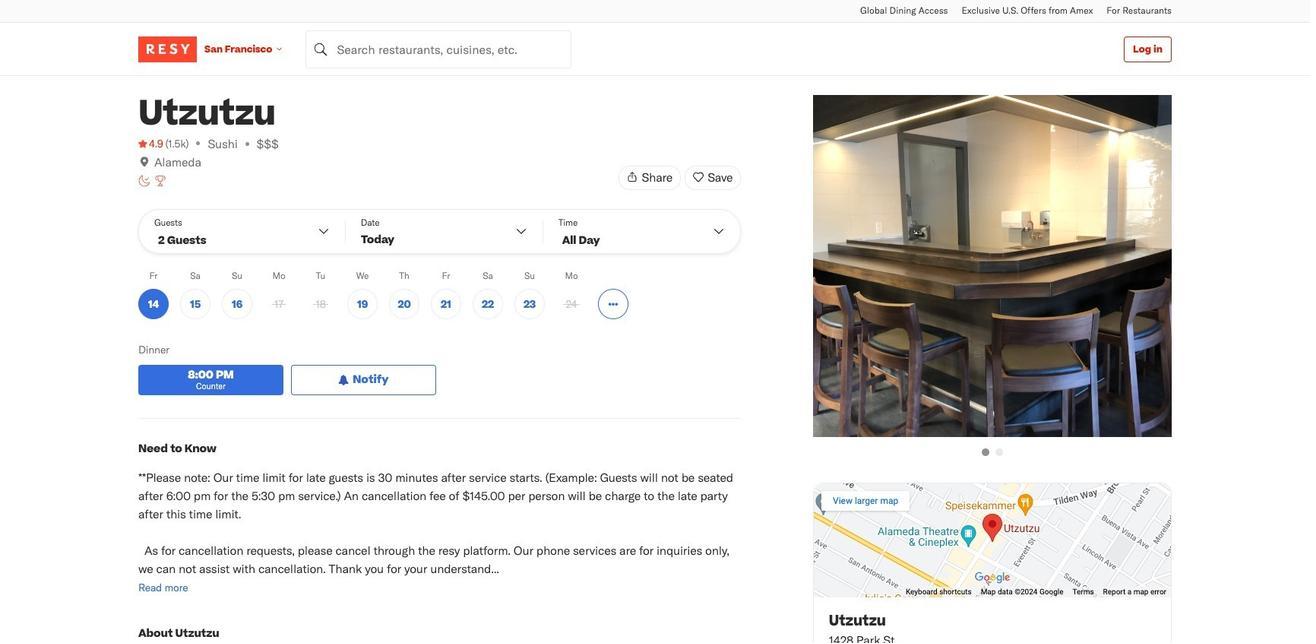 Task type: describe. For each thing, give the bounding box(es) containing it.
4.9 out of 5 stars image
[[138, 136, 163, 151]]



Task type: locate. For each thing, give the bounding box(es) containing it.
None field
[[306, 30, 572, 68]]

Search restaurants, cuisines, etc. text field
[[306, 30, 572, 68]]



